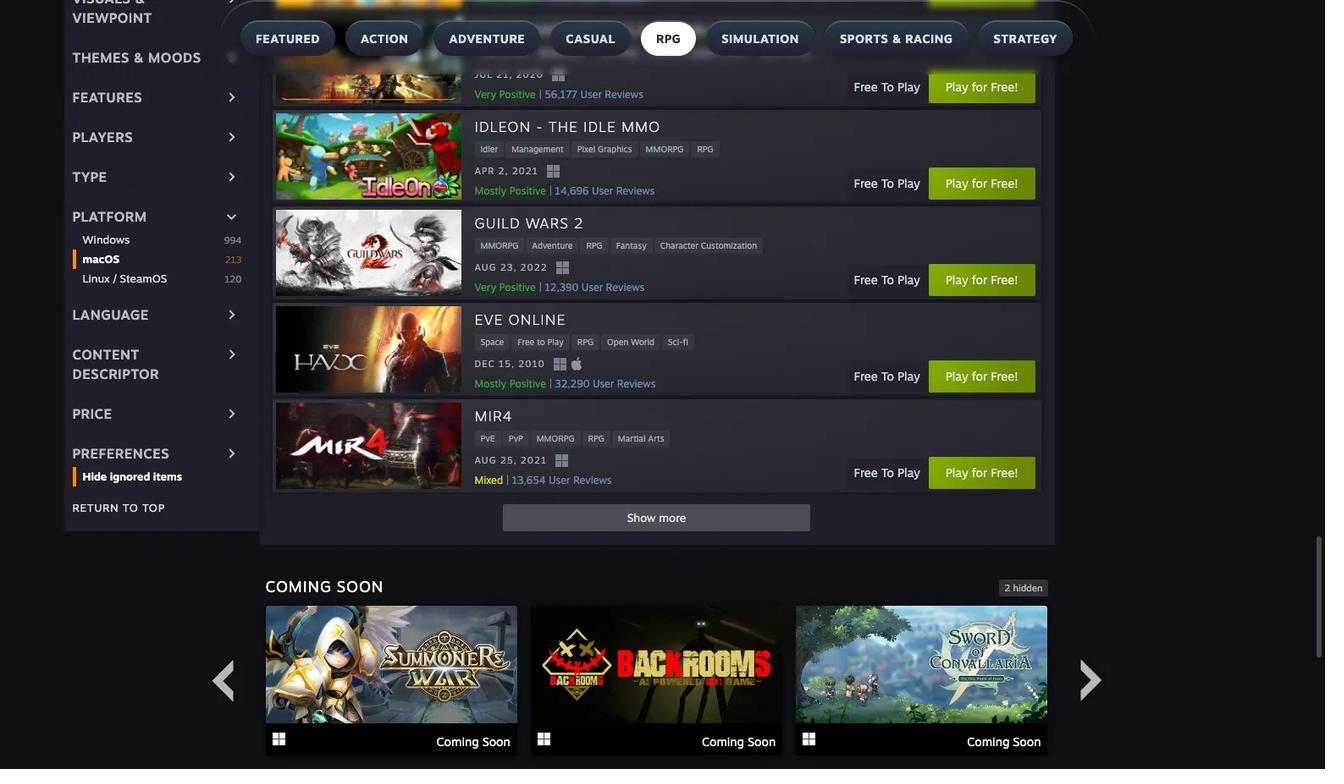 Task type: describe. For each thing, give the bounding box(es) containing it.
mir4 image
[[276, 403, 461, 489]]

12,390
[[545, 281, 579, 293]]

themes & moods
[[72, 49, 201, 66]]

21,
[[496, 69, 513, 81]]

0 horizontal spatial open world
[[607, 337, 654, 347]]

players
[[72, 128, 133, 145]]

return to top
[[72, 501, 165, 515]]

apr 2, 2021
[[475, 165, 538, 177]]

free to play for bottommost the free to play link
[[518, 337, 564, 347]]

play for free! for wars™:
[[946, 80, 1018, 94]]

32,290
[[555, 377, 590, 390]]

pve
[[481, 433, 495, 443]]

positive for wars
[[499, 281, 536, 293]]

to for return to top link at the bottom left
[[123, 501, 139, 515]]

coming soon for 1st coming soon link from right
[[967, 735, 1041, 749]]

casual
[[566, 31, 616, 46]]

pvp
[[509, 433, 523, 443]]

0 vertical spatial world
[[784, 47, 807, 57]]

mmorpg link down the star wars™: the old republic™ link
[[592, 45, 642, 61]]

free to play for eve online
[[854, 369, 920, 384]]

1 horizontal spatial 2
[[1004, 582, 1010, 594]]

to for star wars™: the old republic™
[[881, 80, 894, 94]]

free! for wars
[[991, 273, 1018, 287]]

5 for from the top
[[972, 466, 987, 480]]

macos
[[83, 252, 120, 266]]

character for the bottommost character customization link
[[660, 240, 698, 250]]

mmorpg down mmo
[[646, 144, 684, 154]]

2022
[[520, 262, 548, 274]]

star wars™: the old republic™ link
[[475, 20, 739, 41]]

0 vertical spatial open world
[[760, 47, 807, 57]]

guild
[[475, 214, 520, 232]]

guild wars 2
[[475, 214, 584, 232]]

show
[[627, 511, 656, 525]]

items
[[153, 470, 182, 483]]

sword of convallaria image
[[796, 606, 1048, 724]]

2,
[[498, 165, 508, 177]]

0 vertical spatial 2
[[574, 214, 584, 232]]

mostly positive | 14,696 user reviews
[[475, 184, 655, 197]]

mir4
[[475, 407, 513, 425]]

| for wars
[[539, 281, 542, 293]]

coming for summoners war image
[[437, 735, 479, 749]]

play for free! for wars
[[946, 273, 1018, 287]]

guild wars 2 link
[[475, 213, 584, 234]]

mixed | 13,654 user reviews
[[475, 474, 612, 487]]

& for visuals
[[135, 0, 145, 6]]

very positive | 12,390 user reviews
[[475, 281, 645, 293]]

aug for mir4
[[475, 455, 497, 467]]

play for free! for online
[[946, 369, 1018, 384]]

soon for backrooms "image"
[[748, 735, 776, 749]]

free for guild wars 2
[[854, 273, 878, 287]]

language
[[72, 306, 149, 323]]

more
[[659, 511, 686, 525]]

0 vertical spatial free to play link
[[475, 45, 533, 61]]

graphics
[[598, 144, 632, 154]]

descriptor
[[72, 365, 159, 382]]

space link
[[475, 334, 510, 350]]

show more
[[627, 511, 686, 525]]

summoners war image
[[265, 606, 517, 724]]

linux / steamos
[[83, 271, 167, 285]]

backrooms image
[[531, 606, 783, 724]]

aug 25, 2021
[[475, 455, 547, 467]]

strategy
[[994, 31, 1058, 46]]

windows
[[83, 233, 130, 246]]

1 vertical spatial open
[[607, 337, 629, 347]]

0 horizontal spatial world
[[631, 337, 654, 347]]

eve online
[[475, 310, 566, 328]]

price
[[72, 405, 112, 422]]

racing
[[905, 31, 953, 46]]

3 coming soon link from the left
[[796, 606, 1048, 758]]

eve online link
[[475, 310, 566, 331]]

windows link
[[83, 232, 224, 248]]

mostly for idleon
[[475, 184, 507, 197]]

hide
[[83, 470, 107, 483]]

reviews for online
[[617, 377, 656, 390]]

dec
[[475, 358, 495, 370]]

5 play for free! from the top
[[946, 466, 1018, 480]]

5 free! from the top
[[991, 466, 1018, 480]]

type
[[72, 168, 107, 185]]

| for -
[[550, 184, 552, 197]]

martial
[[618, 433, 646, 443]]

coming soon for 2nd coming soon link from right
[[702, 735, 776, 749]]

mostly positive | 32,290 user reviews
[[475, 377, 656, 390]]

for for online
[[972, 369, 987, 384]]

23,
[[500, 262, 517, 274]]

preferences
[[72, 445, 170, 462]]

very for star wars™: the old republic™
[[475, 88, 496, 100]]

themes
[[72, 49, 129, 66]]

viewpoint
[[72, 9, 152, 26]]

pvp link
[[503, 431, 529, 447]]

free! for -
[[991, 176, 1018, 190]]

show more button
[[503, 504, 810, 531]]

arts
[[648, 433, 664, 443]]

soon for sword of convallaria image
[[1013, 735, 1041, 749]]

15,
[[499, 358, 515, 370]]

pve link
[[475, 431, 501, 447]]

0 horizontal spatial open world link
[[601, 334, 660, 350]]

mmorpg down the star wars™: the old republic™ link
[[598, 47, 636, 57]]

reviews for -
[[616, 184, 655, 197]]

positive for online
[[510, 377, 546, 390]]

idleon
[[475, 117, 531, 135]]

idler link
[[475, 141, 504, 157]]

very positive | 56,177 user reviews
[[475, 88, 643, 100]]

0 vertical spatial character customization link
[[643, 45, 752, 61]]

next image
[[1070, 660, 1112, 702]]

reviews for wars
[[606, 281, 645, 293]]

for for -
[[972, 176, 987, 190]]

120
[[225, 273, 242, 285]]

visuals & viewpoint
[[72, 0, 152, 26]]

positive for wars™:
[[499, 88, 536, 100]]

user for wars™:
[[580, 88, 602, 100]]

management link
[[506, 141, 570, 157]]

1 horizontal spatial open world link
[[754, 45, 813, 61]]

sci-fi link
[[662, 334, 694, 350]]

idler
[[481, 144, 498, 154]]

& for themes
[[134, 49, 144, 66]]

13,654
[[512, 474, 546, 487]]

free for idleon - the idle mmo
[[854, 176, 878, 190]]

mmo
[[621, 117, 661, 135]]

play for free! for -
[[946, 176, 1018, 190]]

-
[[536, 117, 543, 135]]

star
[[475, 21, 512, 39]]

2 hidden
[[1004, 582, 1043, 594]]

user for wars
[[582, 281, 603, 293]]

previous image
[[201, 660, 243, 702]]

2021 for mir4
[[521, 455, 547, 467]]

soon for summoners war image
[[482, 735, 510, 749]]

to for mir4
[[881, 466, 894, 480]]

character customization for the top character customization link
[[649, 47, 746, 57]]

multiplayer
[[540, 47, 584, 57]]

return to top link
[[72, 501, 165, 515]]

apr
[[475, 165, 495, 177]]

2010
[[518, 358, 545, 370]]

macos link
[[83, 251, 225, 267]]



Task type: vqa. For each thing, say whether or not it's contained in the screenshot.
Fill
no



Task type: locate. For each thing, give the bounding box(es) containing it.
open world link left sports
[[754, 45, 813, 61]]

1 vertical spatial 2021
[[521, 455, 547, 467]]

1 vertical spatial character
[[660, 240, 698, 250]]

coming for sword of convallaria image
[[967, 735, 1010, 749]]

free to play link down online
[[512, 334, 570, 350]]

1 very from the top
[[475, 88, 496, 100]]

platform
[[72, 208, 147, 225]]

& for sports
[[892, 31, 902, 46]]

features
[[72, 89, 142, 106]]

2021 right 2, at top left
[[512, 165, 538, 177]]

4 free to play from the top
[[854, 369, 920, 384]]

mir4 link
[[475, 406, 513, 427]]

positive down 'aug 23, 2022'
[[499, 281, 536, 293]]

to left 'top'
[[123, 501, 139, 515]]

2 vertical spatial to
[[123, 501, 139, 515]]

1 vertical spatial adventure
[[532, 240, 573, 250]]

user right the 12,390
[[582, 281, 603, 293]]

56,177
[[545, 88, 578, 100]]

1 vertical spatial open world
[[607, 337, 654, 347]]

1 vertical spatial free to play link
[[512, 334, 570, 350]]

0 vertical spatial adventure
[[449, 31, 525, 46]]

jul 21, 2020
[[475, 69, 544, 81]]

2 horizontal spatial coming soon link
[[796, 606, 1048, 758]]

1 horizontal spatial open world
[[760, 47, 807, 57]]

free to play down online
[[518, 337, 564, 347]]

to down online
[[537, 337, 545, 347]]

for for wars
[[972, 273, 987, 287]]

to for eve online
[[881, 369, 894, 384]]

reviews down graphics at left
[[616, 184, 655, 197]]

2 mostly from the top
[[475, 377, 507, 390]]

1 vertical spatial customization
[[701, 240, 757, 250]]

reviews for wars™:
[[605, 88, 643, 100]]

2 aug from the top
[[475, 455, 497, 467]]

3 to from the top
[[881, 273, 894, 287]]

character customization down republic™
[[649, 47, 746, 57]]

coming soon
[[265, 577, 384, 596], [437, 735, 510, 749], [702, 735, 776, 749], [967, 735, 1041, 749]]

1 mostly from the top
[[475, 184, 507, 197]]

0 vertical spatial free to play
[[481, 47, 527, 57]]

linux / steamos link
[[83, 271, 225, 287]]

3 free! from the top
[[991, 273, 1018, 287]]

very down 'aug 23, 2022'
[[475, 281, 496, 293]]

the right -
[[549, 117, 578, 135]]

user right 32,290
[[593, 377, 614, 390]]

coming soon for 3rd coming soon link from the right
[[437, 735, 510, 749]]

|
[[539, 88, 542, 100], [550, 184, 552, 197], [539, 281, 542, 293], [550, 377, 552, 390], [506, 474, 509, 487]]

aug for guild wars 2
[[475, 262, 497, 274]]

republic™
[[654, 21, 739, 39]]

open down simulation
[[760, 47, 781, 57]]

sci-
[[668, 337, 683, 347]]

0 horizontal spatial adventure
[[449, 31, 525, 46]]

mostly down dec
[[475, 377, 507, 390]]

3 free to play from the top
[[854, 273, 920, 287]]

| left 14,696
[[550, 184, 552, 197]]

star wars™: the old republic™ image
[[276, 17, 461, 103]]

guild wars 2 image
[[276, 210, 461, 296]]

1 vertical spatial &
[[892, 31, 902, 46]]

mmorpg link down mmo
[[640, 141, 690, 157]]

character down republic™
[[649, 47, 688, 57]]

1 coming soon link from the left
[[265, 606, 517, 758]]

positive down apr 2, 2021
[[510, 184, 546, 197]]

user for -
[[592, 184, 613, 197]]

1 horizontal spatial open
[[760, 47, 781, 57]]

& up viewpoint
[[135, 0, 145, 6]]

idleon - the idle mmo image
[[276, 113, 461, 200]]

wars
[[526, 214, 569, 232]]

to for bottommost the free to play link
[[537, 337, 545, 347]]

martial arts link
[[612, 431, 670, 447]]

play
[[510, 47, 527, 57], [898, 80, 920, 94], [946, 80, 968, 94], [898, 176, 920, 190], [946, 176, 968, 190], [898, 273, 920, 287], [946, 273, 968, 287], [548, 337, 564, 347], [898, 369, 920, 384], [946, 369, 968, 384], [898, 466, 920, 480], [946, 466, 968, 480]]

| down 2022
[[539, 281, 542, 293]]

2021 for idleon - the idle mmo
[[512, 165, 538, 177]]

free! for wars™:
[[991, 80, 1018, 94]]

adventure down wars
[[532, 240, 573, 250]]

character customization link down republic™
[[643, 45, 752, 61]]

mmorpg right pvp
[[537, 433, 575, 443]]

& left racing
[[892, 31, 902, 46]]

online
[[509, 310, 566, 328]]

0 vertical spatial mostly
[[475, 184, 507, 197]]

0 vertical spatial aug
[[475, 262, 497, 274]]

positive down jul 21, 2020
[[499, 88, 536, 100]]

pixel graphics link
[[571, 141, 638, 157]]

idle
[[583, 117, 616, 135]]

free
[[481, 47, 498, 57], [854, 80, 878, 94], [854, 176, 878, 190], [854, 273, 878, 287], [518, 337, 535, 347], [854, 369, 878, 384], [854, 466, 878, 480]]

2 for from the top
[[972, 176, 987, 190]]

character for the top character customization link
[[649, 47, 688, 57]]

positive for -
[[510, 184, 546, 197]]

| for wars™:
[[539, 88, 542, 100]]

mixed
[[475, 474, 503, 487]]

the left 'old'
[[583, 21, 613, 39]]

0 vertical spatial open world link
[[754, 45, 813, 61]]

aug up mixed
[[475, 455, 497, 467]]

star wars™: the old republic™
[[475, 21, 739, 39]]

2 horizontal spatial to
[[537, 337, 545, 347]]

1 free to play from the top
[[854, 80, 920, 94]]

to for the top the free to play link
[[500, 47, 508, 57]]

character customization link right fantasy link
[[654, 238, 763, 254]]

1 vertical spatial world
[[631, 337, 654, 347]]

2 very from the top
[[475, 281, 496, 293]]

open world left sci-
[[607, 337, 654, 347]]

free to play up 21,
[[481, 47, 527, 57]]

to for idleon - the idle mmo
[[881, 176, 894, 190]]

2 free to play from the top
[[854, 176, 920, 190]]

1 vertical spatial aug
[[475, 455, 497, 467]]

mmorpg down guild
[[481, 240, 519, 250]]

open world link
[[754, 45, 813, 61], [601, 334, 660, 350]]

free to play for guild wars 2
[[854, 273, 920, 287]]

adventure link
[[526, 238, 579, 254]]

1 horizontal spatial coming soon link
[[531, 606, 783, 758]]

old
[[618, 21, 649, 39]]

free for star wars™: the old republic™
[[854, 80, 878, 94]]

213
[[225, 254, 242, 266]]

space
[[481, 337, 504, 347]]

free for eve online
[[854, 369, 878, 384]]

1 play for free! from the top
[[946, 80, 1018, 94]]

eve
[[475, 310, 503, 328]]

idleon - the idle mmo link
[[475, 117, 661, 138]]

reviews down fantasy link
[[606, 281, 645, 293]]

free for mir4
[[854, 466, 878, 480]]

free to play for idleon - the idle mmo
[[854, 176, 920, 190]]

reviews right 13,654
[[573, 474, 612, 487]]

2 play for free! from the top
[[946, 176, 1018, 190]]

1 vertical spatial free to play
[[518, 337, 564, 347]]

user right 56,177
[[580, 88, 602, 100]]

coming for backrooms "image"
[[702, 735, 744, 749]]

0 vertical spatial open
[[760, 47, 781, 57]]

hide ignored items
[[83, 470, 182, 483]]

0 vertical spatial to
[[500, 47, 508, 57]]

positive down '2010' at the left top of the page
[[510, 377, 546, 390]]

2 coming soon link from the left
[[531, 606, 783, 758]]

1 vertical spatial character customization link
[[654, 238, 763, 254]]

2 free! from the top
[[991, 176, 1018, 190]]

4 play for free! from the top
[[946, 369, 1018, 384]]

yu-gi-oh! duel links image
[[276, 0, 461, 6]]

management
[[512, 144, 564, 154]]

0 vertical spatial 2021
[[512, 165, 538, 177]]

coming
[[265, 577, 332, 596], [437, 735, 479, 749], [702, 735, 744, 749], [967, 735, 1010, 749]]

994
[[224, 234, 242, 246]]

1 vertical spatial open world link
[[601, 334, 660, 350]]

1 vertical spatial 2
[[1004, 582, 1010, 594]]

reviews up martial
[[617, 377, 656, 390]]

1 vertical spatial the
[[549, 117, 578, 135]]

1 free! from the top
[[991, 80, 1018, 94]]

world left sci-
[[631, 337, 654, 347]]

sci-fi
[[668, 337, 688, 347]]

featured
[[256, 31, 320, 46]]

2 to from the top
[[881, 176, 894, 190]]

user right 14,696
[[592, 184, 613, 197]]

| left 32,290
[[550, 377, 552, 390]]

dec 15, 2010
[[475, 358, 545, 370]]

2 vertical spatial &
[[134, 49, 144, 66]]

14,696
[[555, 184, 589, 197]]

3 play for free! from the top
[[946, 273, 1018, 287]]

the for old
[[583, 21, 613, 39]]

user
[[580, 88, 602, 100], [592, 184, 613, 197], [582, 281, 603, 293], [593, 377, 614, 390], [549, 474, 570, 487]]

&
[[135, 0, 145, 6], [892, 31, 902, 46], [134, 49, 144, 66]]

& left moods
[[134, 49, 144, 66]]

1 vertical spatial to
[[537, 337, 545, 347]]

1 to from the top
[[881, 80, 894, 94]]

2020
[[516, 69, 544, 81]]

world
[[784, 47, 807, 57], [631, 337, 654, 347]]

0 horizontal spatial to
[[123, 501, 139, 515]]

0 vertical spatial the
[[583, 21, 613, 39]]

character right fantasy
[[660, 240, 698, 250]]

0 vertical spatial &
[[135, 0, 145, 6]]

| right mixed
[[506, 474, 509, 487]]

to up 21,
[[500, 47, 508, 57]]

open left sci-
[[607, 337, 629, 347]]

0 horizontal spatial the
[[549, 117, 578, 135]]

free to play for star wars™: the old republic™
[[854, 80, 920, 94]]

aug left 23,
[[475, 262, 497, 274]]

character customization right fantasy
[[660, 240, 757, 250]]

steamos
[[120, 271, 167, 285]]

user for online
[[593, 377, 614, 390]]

1 aug from the top
[[475, 262, 497, 274]]

5 to from the top
[[881, 466, 894, 480]]

0 horizontal spatial 2
[[574, 214, 584, 232]]

2021
[[512, 165, 538, 177], [521, 455, 547, 467]]

free to play for mir4
[[854, 466, 920, 480]]

free to play link up 21,
[[475, 45, 533, 61]]

4 to from the top
[[881, 369, 894, 384]]

character customization for the bottommost character customization link
[[660, 240, 757, 250]]

| for online
[[550, 377, 552, 390]]

1 horizontal spatial to
[[500, 47, 508, 57]]

mmorpg link
[[592, 45, 642, 61], [640, 141, 690, 157], [475, 238, 524, 254], [531, 431, 581, 447]]

to for guild wars 2
[[881, 273, 894, 287]]

mmorpg
[[598, 47, 636, 57], [646, 144, 684, 154], [481, 240, 519, 250], [537, 433, 575, 443]]

reviews
[[605, 88, 643, 100], [616, 184, 655, 197], [606, 281, 645, 293], [617, 377, 656, 390], [573, 474, 612, 487]]

1 vertical spatial very
[[475, 281, 496, 293]]

linux
[[83, 271, 110, 285]]

0 vertical spatial character
[[649, 47, 688, 57]]

customization
[[690, 47, 746, 57], [701, 240, 757, 250]]

world down simulation
[[784, 47, 807, 57]]

1 for from the top
[[972, 80, 987, 94]]

1 vertical spatial mostly
[[475, 377, 507, 390]]

the for idle
[[549, 117, 578, 135]]

content descriptor
[[72, 346, 159, 382]]

3 for from the top
[[972, 273, 987, 287]]

rpg
[[656, 31, 681, 46], [697, 144, 714, 154], [586, 240, 603, 250], [577, 337, 594, 347], [588, 433, 604, 443]]

2 right wars
[[574, 214, 584, 232]]

adventure inside adventure link
[[532, 240, 573, 250]]

for for wars™:
[[972, 80, 987, 94]]

fantasy
[[616, 240, 647, 250]]

user right 13,654
[[549, 474, 570, 487]]

martial arts
[[618, 433, 664, 443]]

mmorpg link right pvp link
[[531, 431, 581, 447]]

0 vertical spatial character customization
[[649, 47, 746, 57]]

open world down simulation
[[760, 47, 807, 57]]

4 free! from the top
[[991, 369, 1018, 384]]

eve online image
[[276, 306, 461, 393]]

pixel
[[577, 144, 595, 154]]

| left 56,177
[[539, 88, 542, 100]]

very for guild wars 2
[[475, 281, 496, 293]]

sports & racing
[[840, 31, 953, 46]]

return
[[72, 501, 119, 515]]

2 left the hidden
[[1004, 582, 1010, 594]]

1 horizontal spatial adventure
[[532, 240, 573, 250]]

customization for the top character customization link
[[690, 47, 746, 57]]

1 horizontal spatial the
[[583, 21, 613, 39]]

free to play for the top the free to play link
[[481, 47, 527, 57]]

0 horizontal spatial coming soon link
[[265, 606, 517, 758]]

open world link left sci-
[[601, 334, 660, 350]]

fi
[[683, 337, 688, 347]]

very down jul
[[475, 88, 496, 100]]

2021 up 13,654
[[521, 455, 547, 467]]

5 free to play from the top
[[854, 466, 920, 480]]

fantasy link
[[610, 238, 653, 254]]

0 vertical spatial customization
[[690, 47, 746, 57]]

to
[[500, 47, 508, 57], [537, 337, 545, 347], [123, 501, 139, 515]]

1 vertical spatial character customization
[[660, 240, 757, 250]]

0 horizontal spatial open
[[607, 337, 629, 347]]

mmorpg link down guild
[[475, 238, 524, 254]]

mostly down apr
[[475, 184, 507, 197]]

1 horizontal spatial world
[[784, 47, 807, 57]]

coming soon link
[[265, 606, 517, 758], [531, 606, 783, 758], [796, 606, 1048, 758]]

& inside 'visuals & viewpoint'
[[135, 0, 145, 6]]

0 vertical spatial very
[[475, 88, 496, 100]]

ignored
[[110, 470, 150, 483]]

aug
[[475, 262, 497, 274], [475, 455, 497, 467]]

free! for online
[[991, 369, 1018, 384]]

/
[[113, 271, 117, 285]]

customization for the bottommost character customization link
[[701, 240, 757, 250]]

4 for from the top
[[972, 369, 987, 384]]

adventure up jul
[[449, 31, 525, 46]]

mostly for eve
[[475, 377, 507, 390]]

reviews up mmo
[[605, 88, 643, 100]]

pixel graphics
[[577, 144, 632, 154]]

sports
[[840, 31, 889, 46]]



